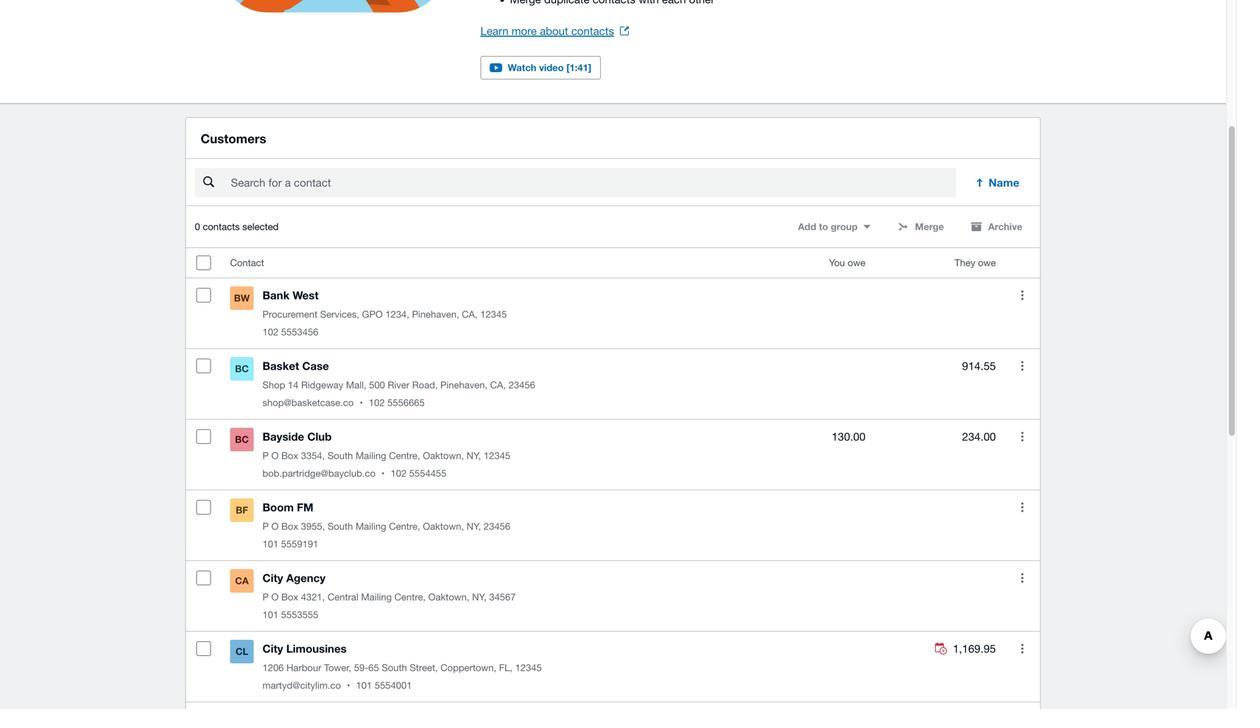 Task type: describe. For each thing, give the bounding box(es) containing it.
pinehaven, inside "bank west procurement services, gpo 1234, pinehaven, ca, 12345 102 5553456"
[[412, 309, 459, 320]]

add to group button
[[789, 215, 880, 239]]

box for city
[[281, 592, 298, 603]]

5556665
[[388, 397, 425, 409]]

about
[[540, 24, 568, 37]]

bf
[[236, 505, 248, 516]]

learn
[[481, 24, 509, 37]]

box for boom
[[281, 521, 298, 532]]

5559191
[[281, 539, 318, 550]]

914.55
[[962, 360, 996, 373]]

• for bayside club
[[382, 468, 385, 479]]

bob.partridge@bayclub.co
[[263, 468, 376, 479]]

limousines
[[286, 642, 347, 656]]

more row options button for city agency
[[1008, 564, 1037, 593]]

gpo
[[362, 309, 383, 320]]

5554001
[[375, 680, 412, 691]]

centre, for city agency
[[395, 592, 426, 603]]

add to group
[[798, 221, 858, 233]]

o for boom
[[271, 521, 279, 532]]

south for fm
[[328, 521, 353, 532]]

they owe
[[955, 257, 996, 269]]

1,169.95 link
[[936, 640, 996, 658]]

procurement
[[263, 309, 318, 320]]

cl
[[236, 646, 248, 658]]

video
[[539, 62, 564, 73]]

102 for basket case
[[369, 397, 385, 409]]

river
[[388, 380, 410, 391]]

you owe
[[829, 257, 866, 269]]

0 vertical spatial contacts
[[571, 24, 614, 37]]

ca, inside basket case shop 14 ridgeway mall, 500 river road, pinehaven, ca, 23456 shop@basketcase.co • 102 5556665
[[490, 380, 506, 391]]

more row options button for bayside club
[[1008, 422, 1037, 452]]

basket case shop 14 ridgeway mall, 500 river road, pinehaven, ca, 23456 shop@basketcase.co • 102 5556665
[[263, 360, 535, 409]]

234.00
[[962, 430, 996, 443]]

to
[[819, 221, 828, 233]]

4321,
[[301, 592, 325, 603]]

mailing for agency
[[361, 592, 392, 603]]

mailing for club
[[356, 450, 386, 462]]

centre, for boom fm
[[389, 521, 420, 532]]

34567
[[489, 592, 516, 603]]

oaktown, for bayside club
[[423, 450, 464, 462]]

merge button
[[889, 215, 953, 239]]

city agency p o box 4321, central mailing centre, oaktown, ny, 34567 101 5553555
[[263, 572, 516, 621]]

basket
[[263, 360, 299, 373]]

5554455
[[409, 468, 447, 479]]

watch video [1:41]
[[508, 62, 592, 73]]

street,
[[410, 662, 438, 674]]

o for bayside
[[271, 450, 279, 462]]

you
[[829, 257, 845, 269]]

0 horizontal spatial contacts
[[203, 221, 240, 233]]

contact list table element
[[186, 248, 1040, 709]]

case
[[302, 360, 329, 373]]

name button
[[965, 168, 1032, 198]]

west
[[293, 289, 319, 302]]

more row options button for bank west
[[1008, 281, 1037, 310]]

more row options image for west
[[1022, 291, 1024, 300]]

• for city limousines
[[347, 680, 350, 691]]

1206
[[263, 662, 284, 674]]

bank west procurement services, gpo 1234, pinehaven, ca, 12345 102 5553456
[[263, 289, 507, 338]]

101 for city agency
[[263, 609, 279, 621]]

914.55 link
[[962, 357, 996, 375]]

more row options button for boom fm
[[1008, 493, 1037, 522]]

learn more about contacts link
[[481, 21, 629, 41]]

[1:41]
[[567, 62, 592, 73]]

ridgeway
[[301, 380, 343, 391]]

65
[[368, 662, 379, 674]]

500
[[369, 380, 385, 391]]

12345 for club
[[484, 450, 510, 462]]

1234,
[[386, 309, 409, 320]]

mailing for fm
[[356, 521, 386, 532]]

59-
[[354, 662, 368, 674]]

watch video [1:41] button
[[481, 56, 601, 80]]

ca, inside "bank west procurement services, gpo 1234, pinehaven, ca, 12345 102 5553456"
[[462, 309, 478, 320]]

tower,
[[324, 662, 351, 674]]

watch
[[508, 62, 537, 73]]

0
[[195, 221, 200, 233]]

ca
[[235, 575, 249, 587]]

mall,
[[346, 380, 367, 391]]

name
[[989, 176, 1020, 189]]

ny, for boom fm
[[467, 521, 481, 532]]

more row options button for city limousines
[[1008, 634, 1037, 664]]



Task type: locate. For each thing, give the bounding box(es) containing it.
• down the tower,
[[347, 680, 350, 691]]

1 bc from the top
[[235, 363, 249, 375]]

learn more about contacts
[[481, 24, 614, 37]]

more row options image for agency
[[1022, 574, 1024, 583]]

0 horizontal spatial 102
[[263, 326, 279, 338]]

p down boom
[[263, 521, 269, 532]]

2 p from the top
[[263, 521, 269, 532]]

south up 5554001
[[382, 662, 407, 674]]

ny, inside boom fm p o box 3955, south mailing centre, oaktown, ny, 23456 101 5559191
[[467, 521, 481, 532]]

0 vertical spatial mailing
[[356, 450, 386, 462]]

martyd@citylim.co
[[263, 680, 341, 691]]

23456 inside boom fm p o box 3955, south mailing centre, oaktown, ny, 23456 101 5559191
[[484, 521, 510, 532]]

0 horizontal spatial •
[[347, 680, 350, 691]]

23456 for boom fm
[[484, 521, 510, 532]]

0 vertical spatial •
[[360, 397, 363, 409]]

ca, right 1234,
[[462, 309, 478, 320]]

oaktown, down 5554455
[[423, 521, 464, 532]]

owe
[[848, 257, 866, 269], [978, 257, 996, 269]]

city limousines 1206 harbour tower, 59-65 south street, coppertown, fl, 12345 martyd@citylim.co • 101 5554001
[[263, 642, 542, 691]]

2 more row options image from the top
[[1022, 574, 1024, 583]]

23456 for basket case
[[509, 380, 535, 391]]

more row options image for case
[[1022, 361, 1024, 371]]

2 vertical spatial more row options image
[[1022, 644, 1024, 654]]

0 vertical spatial 12345
[[480, 309, 507, 320]]

102 down 500 on the left
[[369, 397, 385, 409]]

234.00 link
[[962, 428, 996, 446]]

1 horizontal spatial •
[[360, 397, 363, 409]]

•
[[360, 397, 363, 409], [382, 468, 385, 479], [347, 680, 350, 691]]

0 vertical spatial south
[[328, 450, 353, 462]]

2 vertical spatial south
[[382, 662, 407, 674]]

6 more row options button from the top
[[1008, 634, 1037, 664]]

p inside boom fm p o box 3955, south mailing centre, oaktown, ny, 23456 101 5559191
[[263, 521, 269, 532]]

box inside bayside club p o box 3354, south mailing centre, oaktown, ny, 12345 bob.partridge@bayclub.co • 102 5554455
[[281, 450, 298, 462]]

p for bayside club
[[263, 450, 269, 462]]

2 horizontal spatial 102
[[391, 468, 407, 479]]

3 box from the top
[[281, 592, 298, 603]]

101
[[263, 539, 279, 550], [263, 609, 279, 621], [356, 680, 372, 691]]

Search for a contact field
[[229, 169, 957, 197]]

3 o from the top
[[271, 592, 279, 603]]

contacts
[[571, 24, 614, 37], [203, 221, 240, 233]]

1 vertical spatial ny,
[[467, 521, 481, 532]]

3 p from the top
[[263, 592, 269, 603]]

mailing right the 3955,
[[356, 521, 386, 532]]

bayside club p o box 3354, south mailing centre, oaktown, ny, 12345 bob.partridge@bayclub.co • 102 5554455
[[263, 430, 510, 479]]

2 vertical spatial 102
[[391, 468, 407, 479]]

• inside bayside club p o box 3354, south mailing centre, oaktown, ny, 12345 bob.partridge@bayclub.co • 102 5554455
[[382, 468, 385, 479]]

• down mall,
[[360, 397, 363, 409]]

p down bayside
[[263, 450, 269, 462]]

130.00
[[832, 430, 866, 443]]

1 p from the top
[[263, 450, 269, 462]]

0 vertical spatial bc
[[235, 363, 249, 375]]

club
[[307, 430, 332, 444]]

south for club
[[328, 450, 353, 462]]

city up 1206
[[263, 642, 283, 656]]

mailing inside boom fm p o box 3955, south mailing centre, oaktown, ny, 23456 101 5559191
[[356, 521, 386, 532]]

1 vertical spatial mailing
[[356, 521, 386, 532]]

box for bayside
[[281, 450, 298, 462]]

4 more row options button from the top
[[1008, 493, 1037, 522]]

fm
[[297, 501, 314, 514]]

0 vertical spatial city
[[263, 572, 283, 585]]

5553555
[[281, 609, 318, 621]]

3 more row options image from the top
[[1022, 503, 1024, 512]]

2 more row options image from the top
[[1022, 432, 1024, 442]]

merge
[[915, 221, 944, 233]]

centre, inside city agency p o box 4321, central mailing centre, oaktown, ny, 34567 101 5553555
[[395, 592, 426, 603]]

ny,
[[467, 450, 481, 462], [467, 521, 481, 532], [472, 592, 487, 603]]

1 vertical spatial box
[[281, 521, 298, 532]]

contacts right about
[[571, 24, 614, 37]]

box down bayside
[[281, 450, 298, 462]]

101 left 5553555 at the bottom left of page
[[263, 609, 279, 621]]

box up 5559191
[[281, 521, 298, 532]]

0 vertical spatial ny,
[[467, 450, 481, 462]]

more row options image for fm
[[1022, 503, 1024, 512]]

1 vertical spatial o
[[271, 521, 279, 532]]

shop@basketcase.co
[[263, 397, 354, 409]]

city inside city limousines 1206 harbour tower, 59-65 south street, coppertown, fl, 12345 martyd@citylim.co • 101 5554001
[[263, 642, 283, 656]]

o inside boom fm p o box 3955, south mailing centre, oaktown, ny, 23456 101 5559191
[[271, 521, 279, 532]]

fl,
[[499, 662, 513, 674]]

2 vertical spatial centre,
[[395, 592, 426, 603]]

102 inside "bank west procurement services, gpo 1234, pinehaven, ca, 12345 102 5553456"
[[263, 326, 279, 338]]

pinehaven, right the road,
[[440, 380, 488, 391]]

archive
[[989, 221, 1023, 233]]

more row options button
[[1008, 281, 1037, 310], [1008, 352, 1037, 381], [1008, 422, 1037, 452], [1008, 493, 1037, 522], [1008, 564, 1037, 593], [1008, 634, 1037, 664]]

12345 inside city limousines 1206 harbour tower, 59-65 south street, coppertown, fl, 12345 martyd@citylim.co • 101 5554001
[[515, 662, 542, 674]]

2 owe from the left
[[978, 257, 996, 269]]

centre, inside boom fm p o box 3955, south mailing centre, oaktown, ny, 23456 101 5559191
[[389, 521, 420, 532]]

bayside
[[263, 430, 304, 444]]

1 horizontal spatial contacts
[[571, 24, 614, 37]]

2 city from the top
[[263, 642, 283, 656]]

more row options image
[[1022, 361, 1024, 371], [1022, 432, 1024, 442], [1022, 503, 1024, 512]]

archive button
[[962, 215, 1032, 239]]

101 for boom fm
[[263, 539, 279, 550]]

102 inside bayside club p o box 3354, south mailing centre, oaktown, ny, 12345 bob.partridge@bayclub.co • 102 5554455
[[391, 468, 407, 479]]

oaktown, inside bayside club p o box 3354, south mailing centre, oaktown, ny, 12345 bob.partridge@bayclub.co • 102 5554455
[[423, 450, 464, 462]]

south inside city limousines 1206 harbour tower, 59-65 south street, coppertown, fl, 12345 martyd@citylim.co • 101 5554001
[[382, 662, 407, 674]]

0 vertical spatial p
[[263, 450, 269, 462]]

3 more row options button from the top
[[1008, 422, 1037, 452]]

ca,
[[462, 309, 478, 320], [490, 380, 506, 391]]

o inside bayside club p o box 3354, south mailing centre, oaktown, ny, 12345 bob.partridge@bayclub.co • 102 5554455
[[271, 450, 279, 462]]

more row options button for basket case
[[1008, 352, 1037, 381]]

1 more row options button from the top
[[1008, 281, 1037, 310]]

23456 inside basket case shop 14 ridgeway mall, 500 river road, pinehaven, ca, 23456 shop@basketcase.co • 102 5556665
[[509, 380, 535, 391]]

1,169.95
[[953, 642, 996, 655]]

bw
[[234, 293, 250, 304]]

2 horizontal spatial •
[[382, 468, 385, 479]]

contacts right 0
[[203, 221, 240, 233]]

box
[[281, 450, 298, 462], [281, 521, 298, 532], [281, 592, 298, 603]]

ny, for bayside club
[[467, 450, 481, 462]]

box up 5553555 at the bottom left of page
[[281, 592, 298, 603]]

• inside basket case shop 14 ridgeway mall, 500 river road, pinehaven, ca, 23456 shop@basketcase.co • 102 5556665
[[360, 397, 363, 409]]

• inside city limousines 1206 harbour tower, 59-65 south street, coppertown, fl, 12345 martyd@citylim.co • 101 5554001
[[347, 680, 350, 691]]

2 vertical spatial ny,
[[472, 592, 487, 603]]

mailing
[[356, 450, 386, 462], [356, 521, 386, 532], [361, 592, 392, 603]]

bc for bayside club
[[235, 434, 249, 445]]

more row options image for limousines
[[1022, 644, 1024, 654]]

2 bc from the top
[[235, 434, 249, 445]]

more row options image
[[1022, 291, 1024, 300], [1022, 574, 1024, 583], [1022, 644, 1024, 654]]

1 vertical spatial oaktown,
[[423, 521, 464, 532]]

101 inside city limousines 1206 harbour tower, 59-65 south street, coppertown, fl, 12345 martyd@citylim.co • 101 5554001
[[356, 680, 372, 691]]

p for city agency
[[263, 592, 269, 603]]

p for boom fm
[[263, 521, 269, 532]]

agency
[[286, 572, 326, 585]]

they
[[955, 257, 976, 269]]

oaktown, inside city agency p o box 4321, central mailing centre, oaktown, ny, 34567 101 5553555
[[428, 592, 470, 603]]

12345 inside bayside club p o box 3354, south mailing centre, oaktown, ny, 12345 bob.partridge@bayclub.co • 102 5554455
[[484, 450, 510, 462]]

pinehaven, inside basket case shop 14 ridgeway mall, 500 river road, pinehaven, ca, 23456 shop@basketcase.co • 102 5556665
[[440, 380, 488, 391]]

o left 4321,
[[271, 592, 279, 603]]

2 vertical spatial 101
[[356, 680, 372, 691]]

2 more row options button from the top
[[1008, 352, 1037, 381]]

oaktown, left '34567'
[[428, 592, 470, 603]]

city right ca
[[263, 572, 283, 585]]

0 vertical spatial more row options image
[[1022, 291, 1024, 300]]

south right 3354, at the left of the page
[[328, 450, 353, 462]]

city for city limousines
[[263, 642, 283, 656]]

shop
[[263, 380, 285, 391]]

2 box from the top
[[281, 521, 298, 532]]

o down bayside
[[271, 450, 279, 462]]

1 vertical spatial south
[[328, 521, 353, 532]]

box inside boom fm p o box 3955, south mailing centre, oaktown, ny, 23456 101 5559191
[[281, 521, 298, 532]]

102 inside basket case shop 14 ridgeway mall, 500 river road, pinehaven, ca, 23456 shop@basketcase.co • 102 5556665
[[369, 397, 385, 409]]

owe for they owe
[[978, 257, 996, 269]]

3354,
[[301, 450, 325, 462]]

south inside boom fm p o box 3955, south mailing centre, oaktown, ny, 23456 101 5559191
[[328, 521, 353, 532]]

more row options image for club
[[1022, 432, 1024, 442]]

0 vertical spatial ca,
[[462, 309, 478, 320]]

services,
[[320, 309, 359, 320]]

mailing up bob.partridge@bayclub.co
[[356, 450, 386, 462]]

0 vertical spatial more row options image
[[1022, 361, 1024, 371]]

city for city agency
[[263, 572, 283, 585]]

south
[[328, 450, 353, 462], [328, 521, 353, 532], [382, 662, 407, 674]]

102 for bayside club
[[391, 468, 407, 479]]

p
[[263, 450, 269, 462], [263, 521, 269, 532], [263, 592, 269, 603]]

3955,
[[301, 521, 325, 532]]

owe right you
[[848, 257, 866, 269]]

14
[[288, 380, 299, 391]]

5553456
[[281, 326, 318, 338]]

2 vertical spatial oaktown,
[[428, 592, 470, 603]]

south right the 3955,
[[328, 521, 353, 532]]

owe right they
[[978, 257, 996, 269]]

0 vertical spatial box
[[281, 450, 298, 462]]

102
[[263, 326, 279, 338], [369, 397, 385, 409], [391, 468, 407, 479]]

12345
[[480, 309, 507, 320], [484, 450, 510, 462], [515, 662, 542, 674]]

101 inside city agency p o box 4321, central mailing centre, oaktown, ny, 34567 101 5553555
[[263, 609, 279, 621]]

ny, inside city agency p o box 4321, central mailing centre, oaktown, ny, 34567 101 5553555
[[472, 592, 487, 603]]

2 vertical spatial 12345
[[515, 662, 542, 674]]

1 owe from the left
[[848, 257, 866, 269]]

pinehaven, right 1234,
[[412, 309, 459, 320]]

2 vertical spatial mailing
[[361, 592, 392, 603]]

0 vertical spatial oaktown,
[[423, 450, 464, 462]]

mailing right "central" on the left
[[361, 592, 392, 603]]

0 vertical spatial 102
[[263, 326, 279, 338]]

102 down procurement
[[263, 326, 279, 338]]

selected
[[243, 221, 279, 233]]

centre, inside bayside club p o box 3354, south mailing centre, oaktown, ny, 12345 bob.partridge@bayclub.co • 102 5554455
[[389, 450, 420, 462]]

centre, up 5554455
[[389, 450, 420, 462]]

2 vertical spatial p
[[263, 592, 269, 603]]

o inside city agency p o box 4321, central mailing centre, oaktown, ny, 34567 101 5553555
[[271, 592, 279, 603]]

0 vertical spatial pinehaven,
[[412, 309, 459, 320]]

2 vertical spatial more row options image
[[1022, 503, 1024, 512]]

p inside bayside club p o box 3354, south mailing centre, oaktown, ny, 12345 bob.partridge@bayclub.co • 102 5554455
[[263, 450, 269, 462]]

coppertown,
[[441, 662, 497, 674]]

boom fm p o box 3955, south mailing centre, oaktown, ny, 23456 101 5559191
[[263, 501, 510, 550]]

central
[[328, 592, 359, 603]]

customers
[[201, 131, 266, 146]]

1 vertical spatial pinehaven,
[[440, 380, 488, 391]]

5 more row options button from the top
[[1008, 564, 1037, 593]]

harbour
[[287, 662, 321, 674]]

1 o from the top
[[271, 450, 279, 462]]

city
[[263, 572, 283, 585], [263, 642, 283, 656]]

2 vertical spatial box
[[281, 592, 298, 603]]

12345 for limousines
[[515, 662, 542, 674]]

0 vertical spatial centre,
[[389, 450, 420, 462]]

1 vertical spatial ca,
[[490, 380, 506, 391]]

bc left bayside
[[235, 434, 249, 445]]

102 left 5554455
[[391, 468, 407, 479]]

1 vertical spatial more row options image
[[1022, 574, 1024, 583]]

2 vertical spatial o
[[271, 592, 279, 603]]

ny, inside bayside club p o box 3354, south mailing centre, oaktown, ny, 12345 bob.partridge@bayclub.co • 102 5554455
[[467, 450, 481, 462]]

city inside city agency p o box 4321, central mailing centre, oaktown, ny, 34567 101 5553555
[[263, 572, 283, 585]]

bc
[[235, 363, 249, 375], [235, 434, 249, 445]]

1 vertical spatial 102
[[369, 397, 385, 409]]

boom
[[263, 501, 294, 514]]

bc for basket case
[[235, 363, 249, 375]]

ca, right the road,
[[490, 380, 506, 391]]

1 vertical spatial more row options image
[[1022, 432, 1024, 442]]

0 contacts selected
[[195, 221, 279, 233]]

mailing inside city agency p o box 4321, central mailing centre, oaktown, ny, 34567 101 5553555
[[361, 592, 392, 603]]

p inside city agency p o box 4321, central mailing centre, oaktown, ny, 34567 101 5553555
[[263, 592, 269, 603]]

0 vertical spatial o
[[271, 450, 279, 462]]

p left 4321,
[[263, 592, 269, 603]]

oaktown, for boom fm
[[423, 521, 464, 532]]

contact
[[230, 257, 264, 269]]

1 horizontal spatial ca,
[[490, 380, 506, 391]]

1 vertical spatial 12345
[[484, 450, 510, 462]]

bc left basket
[[235, 363, 249, 375]]

• left 5554455
[[382, 468, 385, 479]]

1 horizontal spatial 102
[[369, 397, 385, 409]]

2 vertical spatial •
[[347, 680, 350, 691]]

road,
[[412, 380, 438, 391]]

oaktown, for city agency
[[428, 592, 470, 603]]

ny, for city agency
[[472, 592, 487, 603]]

101 down "59-"
[[356, 680, 372, 691]]

1 vertical spatial •
[[382, 468, 385, 479]]

130.00 link
[[832, 428, 866, 446]]

1 vertical spatial bc
[[235, 434, 249, 445]]

0 horizontal spatial owe
[[848, 257, 866, 269]]

oaktown, up 5554455
[[423, 450, 464, 462]]

1 vertical spatial centre,
[[389, 521, 420, 532]]

mailing inside bayside club p o box 3354, south mailing centre, oaktown, ny, 12345 bob.partridge@bayclub.co • 102 5554455
[[356, 450, 386, 462]]

o for city
[[271, 592, 279, 603]]

101 inside boom fm p o box 3955, south mailing centre, oaktown, ny, 23456 101 5559191
[[263, 539, 279, 550]]

1 box from the top
[[281, 450, 298, 462]]

3 more row options image from the top
[[1022, 644, 1024, 654]]

• for basket case
[[360, 397, 363, 409]]

1 more row options image from the top
[[1022, 291, 1024, 300]]

more
[[512, 24, 537, 37]]

12345 inside "bank west procurement services, gpo 1234, pinehaven, ca, 12345 102 5553456"
[[480, 309, 507, 320]]

o
[[271, 450, 279, 462], [271, 521, 279, 532], [271, 592, 279, 603]]

centre, for bayside club
[[389, 450, 420, 462]]

centre,
[[389, 450, 420, 462], [389, 521, 420, 532], [395, 592, 426, 603]]

add
[[798, 221, 817, 233]]

bank
[[263, 289, 290, 302]]

box inside city agency p o box 4321, central mailing centre, oaktown, ny, 34567 101 5553555
[[281, 592, 298, 603]]

0 vertical spatial 23456
[[509, 380, 535, 391]]

oaktown,
[[423, 450, 464, 462], [423, 521, 464, 532], [428, 592, 470, 603]]

23456
[[509, 380, 535, 391], [484, 521, 510, 532]]

south inside bayside club p o box 3354, south mailing centre, oaktown, ny, 12345 bob.partridge@bayclub.co • 102 5554455
[[328, 450, 353, 462]]

centre, right "central" on the left
[[395, 592, 426, 603]]

1 horizontal spatial owe
[[978, 257, 996, 269]]

101 left 5559191
[[263, 539, 279, 550]]

0 horizontal spatial ca,
[[462, 309, 478, 320]]

2 o from the top
[[271, 521, 279, 532]]

centre, down 5554455
[[389, 521, 420, 532]]

owe for you owe
[[848, 257, 866, 269]]

1 vertical spatial p
[[263, 521, 269, 532]]

1 more row options image from the top
[[1022, 361, 1024, 371]]

o down boom
[[271, 521, 279, 532]]

1 vertical spatial contacts
[[203, 221, 240, 233]]

1 vertical spatial 101
[[263, 609, 279, 621]]

1 vertical spatial 23456
[[484, 521, 510, 532]]

group
[[831, 221, 858, 233]]

1 vertical spatial city
[[263, 642, 283, 656]]

0 vertical spatial 101
[[263, 539, 279, 550]]

1 city from the top
[[263, 572, 283, 585]]

pinehaven,
[[412, 309, 459, 320], [440, 380, 488, 391]]

oaktown, inside boom fm p o box 3955, south mailing centre, oaktown, ny, 23456 101 5559191
[[423, 521, 464, 532]]



Task type: vqa. For each thing, say whether or not it's contained in the screenshot.


